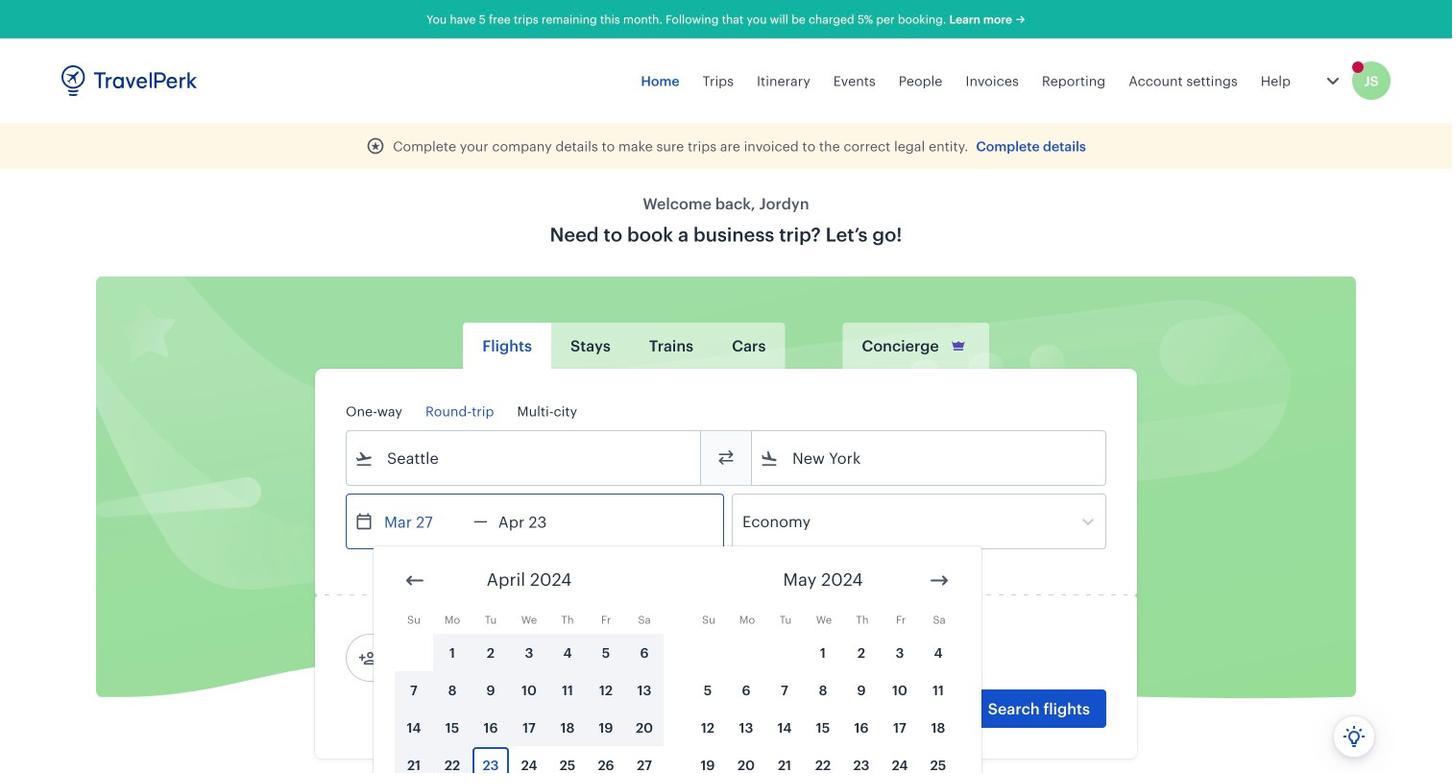 Task type: locate. For each thing, give the bounding box(es) containing it.
From search field
[[374, 443, 675, 473]]

Add first traveler search field
[[377, 642, 577, 673]]

move backward to switch to the previous month. image
[[403, 569, 426, 592]]

Return text field
[[488, 495, 588, 548]]



Task type: describe. For each thing, give the bounding box(es) containing it.
move forward to switch to the next month. image
[[928, 569, 951, 592]]

To search field
[[779, 443, 1080, 473]]

Depart text field
[[374, 495, 473, 548]]

calendar application
[[374, 546, 1452, 773]]



